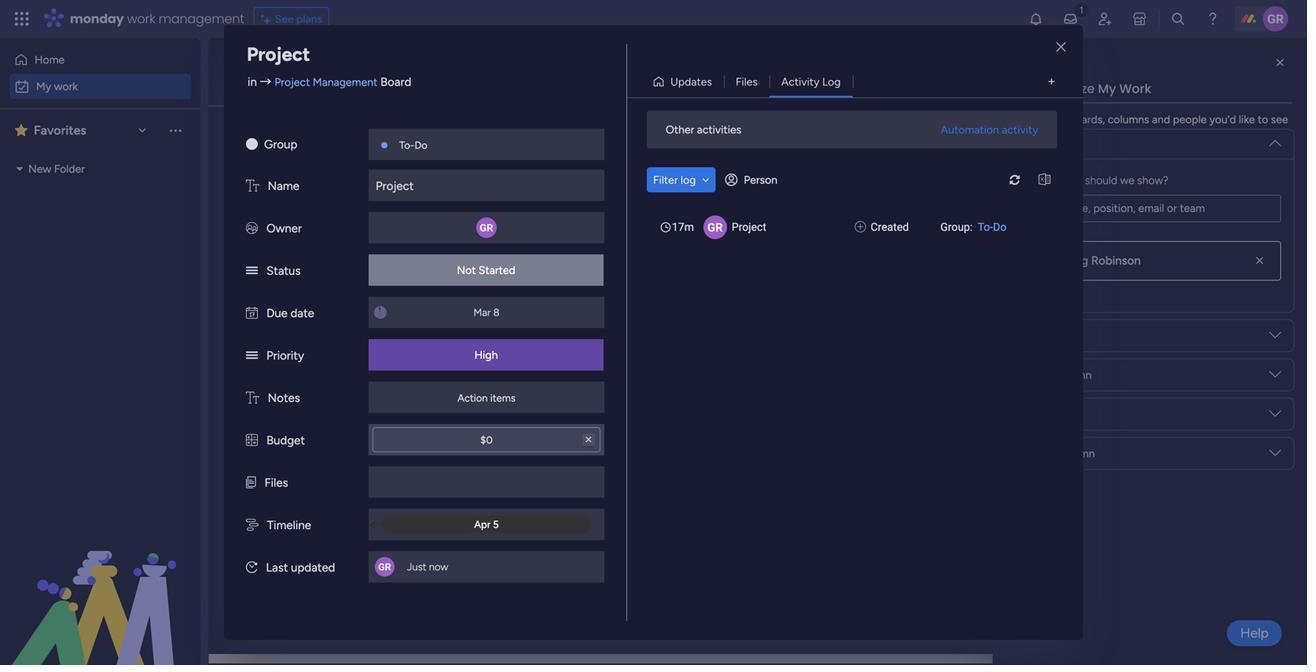 Task type: locate. For each thing, give the bounding box(es) containing it.
status up the 'date column'
[[1019, 369, 1051, 382]]

project management link
[[275, 75, 378, 89]]

8 inside project dialog
[[493, 307, 500, 319]]

my up new item
[[232, 59, 268, 94]]

2 vertical spatial to-
[[978, 221, 993, 234]]

0 horizontal spatial mar
[[474, 307, 491, 319]]

1 horizontal spatial 0
[[385, 526, 392, 540]]

date down greg robinson
[[1089, 296, 1112, 309]]

priority column
[[1019, 447, 1095, 461]]

17m
[[672, 221, 694, 234]]

to- right group:
[[978, 221, 993, 234]]

item
[[263, 130, 285, 143], [347, 130, 369, 143], [289, 186, 311, 200], [355, 300, 377, 313], [289, 356, 311, 369]]

item inside button
[[263, 130, 285, 143]]

0 vertical spatial column
[[1053, 369, 1092, 382]]

1 vertical spatial mar 8
[[1087, 328, 1113, 341]]

0 vertical spatial greg robinson image
[[1263, 6, 1288, 31]]

1 vertical spatial greg robinson image
[[1032, 249, 1056, 273]]

1 horizontal spatial people
[[1019, 138, 1052, 151]]

1 inside overdue / 1 item
[[340, 130, 344, 143]]

help button
[[1227, 621, 1282, 647]]

2 dapulse text column image from the top
[[246, 391, 259, 406]]

2 vertical spatial column
[[1057, 447, 1095, 461]]

filter
[[653, 173, 678, 187]]

work for my
[[54, 80, 78, 93]]

started
[[479, 264, 515, 277]]

just
[[407, 561, 426, 574]]

+ down dapulse date column "image"
[[256, 356, 263, 369]]

8
[[493, 307, 500, 319], [1107, 328, 1113, 341]]

week
[[296, 296, 333, 316]]

1 vertical spatial add
[[266, 356, 286, 369]]

date right a
[[337, 522, 370, 542]]

mar 8 inside project dialog
[[474, 307, 500, 319]]

add
[[266, 186, 286, 200], [266, 356, 286, 369]]

0 horizontal spatial greg robinson image
[[1032, 249, 1056, 273]]

customize
[[1028, 80, 1095, 97], [588, 130, 641, 143]]

1 right week
[[348, 300, 352, 313]]

0 horizontal spatial new
[[28, 162, 51, 176]]

1 horizontal spatial greg robinson image
[[1263, 6, 1288, 31]]

1 horizontal spatial 1
[[348, 300, 352, 313]]

project right →
[[275, 75, 310, 89]]

0 vertical spatial 0
[[351, 413, 358, 426]]

1 horizontal spatial files
[[736, 75, 758, 88]]

0 vertical spatial 8
[[493, 307, 500, 319]]

new item
[[237, 130, 285, 143]]

1 vertical spatial 1
[[348, 300, 352, 313]]

project
[[247, 43, 310, 66], [275, 75, 310, 89], [376, 179, 414, 193], [732, 221, 766, 234]]

0 horizontal spatial 1
[[340, 130, 344, 143]]

my down "home"
[[36, 80, 51, 93]]

item up owner
[[289, 186, 311, 200]]

to-do up log
[[675, 160, 703, 173]]

1 horizontal spatial to-
[[675, 160, 690, 173]]

customize my work
[[1028, 80, 1152, 97]]

priority inside project dialog
[[266, 349, 304, 363]]

my
[[232, 59, 268, 94], [36, 80, 51, 93], [1098, 80, 1116, 97]]

person button
[[719, 167, 787, 193]]

none search field inside main content
[[298, 124, 441, 149]]

2 vertical spatial status
[[1019, 369, 1051, 382]]

0 horizontal spatial date
[[291, 307, 314, 321]]

2 add from the top
[[266, 356, 286, 369]]

new left overdue
[[237, 130, 260, 143]]

/
[[329, 126, 336, 146], [337, 296, 344, 316], [303, 465, 310, 485], [374, 522, 381, 542]]

status
[[1195, 126, 1226, 139], [266, 264, 301, 278], [1019, 369, 1051, 382]]

see
[[1271, 113, 1288, 126]]

1
[[340, 130, 344, 143], [348, 300, 352, 313]]

files button
[[724, 69, 770, 94]]

mar 8 up status column
[[1087, 328, 1113, 341]]

0 vertical spatial date
[[291, 307, 314, 321]]

dapulse timeline column image
[[246, 519, 258, 533]]

0 items
[[351, 413, 388, 426]]

1 dapulse text column image from the top
[[246, 179, 259, 193]]

0 horizontal spatial to-do
[[399, 139, 427, 152]]

1 horizontal spatial mar
[[1087, 328, 1104, 341]]

dapulse numbers column image
[[246, 434, 258, 448]]

new right caret down icon
[[28, 162, 51, 176]]

date up jan 23
[[1089, 126, 1112, 139]]

column up the 'date column'
[[1053, 369, 1092, 382]]

1 vertical spatial column
[[1045, 408, 1083, 421]]

mar 8 down not started
[[474, 307, 500, 319]]

1 vertical spatial date
[[337, 522, 370, 542]]

jan
[[1085, 158, 1101, 171]]

0 horizontal spatial work
[[274, 59, 337, 94]]

0 horizontal spatial mar 8
[[474, 307, 500, 319]]

main content
[[208, 38, 1307, 666]]

column up the priority column
[[1045, 408, 1083, 421]]

column for date column
[[1045, 408, 1083, 421]]

2 horizontal spatial my
[[1098, 80, 1116, 97]]

8 down robinson
[[1107, 328, 1113, 341]]

my for my work
[[36, 80, 51, 93]]

project down person popup button
[[732, 221, 766, 234]]

1 vertical spatial mar
[[1087, 328, 1104, 341]]

do
[[415, 139, 427, 152], [690, 160, 703, 173], [993, 221, 1007, 234]]

1 vertical spatial do
[[690, 160, 703, 173]]

new inside button
[[237, 130, 260, 143]]

work right the monday
[[127, 10, 155, 28]]

help
[[1241, 626, 1269, 642]]

activity
[[1002, 123, 1038, 136]]

1 horizontal spatial new
[[237, 130, 260, 143]]

1 vertical spatial customize
[[588, 130, 641, 143]]

search everything image
[[1170, 11, 1186, 27]]

2 + add item from the top
[[256, 356, 311, 369]]

columns
[[1108, 113, 1149, 126]]

date
[[1089, 126, 1112, 139], [1089, 296, 1112, 309], [1019, 408, 1042, 421]]

overdue / 1 item
[[264, 126, 369, 146]]

0 vertical spatial dapulse text column image
[[246, 179, 259, 193]]

0 horizontal spatial files
[[264, 476, 288, 490]]

dapulse text column image left the name
[[246, 179, 259, 193]]

my inside option
[[36, 80, 51, 93]]

to- up log
[[675, 160, 690, 173]]

project down filter dashboard by text search field
[[376, 179, 414, 193]]

1 horizontal spatial group
[[700, 126, 731, 139]]

+
[[256, 186, 263, 200], [256, 356, 263, 369]]

0 vertical spatial mar 8
[[474, 307, 500, 319]]

date
[[291, 307, 314, 321], [337, 522, 370, 542]]

date down status column
[[1019, 408, 1042, 421]]

dapulse text column image left notes
[[246, 391, 259, 406]]

0 horizontal spatial work
[[54, 80, 78, 93]]

1 horizontal spatial customize
[[1028, 80, 1095, 97]]

8 down started
[[493, 307, 500, 319]]

2 horizontal spatial to-
[[978, 221, 993, 234]]

2 horizontal spatial status
[[1195, 126, 1226, 139]]

Filter dashboard by text search field
[[298, 124, 441, 149]]

new inside list box
[[28, 162, 51, 176]]

created
[[871, 221, 909, 234]]

files inside button
[[736, 75, 758, 88]]

greg robinson image left greg
[[1032, 249, 1056, 273]]

1 vertical spatial 0
[[385, 526, 392, 540]]

files right v2 file column "icon"
[[264, 476, 288, 490]]

monday work management
[[70, 10, 244, 28]]

group right the v2 sun image
[[264, 138, 297, 152]]

work down "home"
[[54, 80, 78, 93]]

+ add item up owner
[[256, 186, 311, 200]]

+ left the name
[[256, 186, 263, 200]]

items for whose
[[1055, 174, 1082, 187]]

items inside project dialog
[[490, 392, 516, 405]]

1 vertical spatial to-
[[675, 160, 690, 173]]

help image
[[1205, 11, 1221, 27]]

customize inside button
[[588, 130, 641, 143]]

customize left other at top right
[[588, 130, 641, 143]]

to- left search icon
[[399, 139, 415, 152]]

project up →
[[247, 43, 310, 66]]

work for monday
[[127, 10, 155, 28]]

column down the 'date column'
[[1057, 447, 1095, 461]]

people
[[981, 126, 1015, 139], [1019, 138, 1052, 151]]

v2 pulse updated log image
[[246, 561, 257, 575]]

None search field
[[298, 124, 441, 149]]

last
[[266, 561, 288, 575]]

1 vertical spatial +
[[256, 356, 263, 369]]

plans
[[296, 12, 322, 26]]

item right week
[[355, 300, 377, 313]]

v2 star 2 image
[[15, 121, 27, 140]]

my work link
[[9, 74, 191, 99]]

group right other at top right
[[700, 126, 731, 139]]

0 vertical spatial new
[[237, 130, 260, 143]]

mar 8
[[474, 307, 500, 319], [1087, 328, 1113, 341]]

my up the boards,
[[1098, 80, 1116, 97]]

notes
[[268, 391, 300, 406]]

status up working on it
[[1195, 126, 1226, 139]]

0 horizontal spatial 0
[[351, 413, 358, 426]]

2 vertical spatial date
[[1019, 408, 1042, 421]]

0 vertical spatial priority
[[266, 349, 304, 363]]

0 horizontal spatial to-
[[399, 139, 415, 152]]

column
[[1053, 369, 1092, 382], [1045, 408, 1083, 421], [1057, 447, 1095, 461]]

without
[[264, 522, 320, 542]]

2 horizontal spatial do
[[993, 221, 1007, 234]]

1 vertical spatial + add item
[[256, 356, 311, 369]]

0 vertical spatial status
[[1195, 126, 1226, 139]]

robinson
[[1091, 254, 1141, 268]]

mar
[[474, 307, 491, 319], [1087, 328, 1104, 341]]

jan 23
[[1085, 158, 1115, 171]]

work
[[274, 59, 337, 94], [1119, 80, 1152, 97]]

whose
[[1019, 174, 1053, 187]]

1 vertical spatial work
[[54, 80, 78, 93]]

item right the v2 sun image
[[263, 130, 285, 143]]

1 horizontal spatial 8
[[1107, 328, 1113, 341]]

priority right v2 status icon
[[266, 349, 304, 363]]

/ right a
[[374, 522, 381, 542]]

1 horizontal spatial my
[[232, 59, 268, 94]]

updates button
[[646, 69, 724, 94]]

boards,
[[1069, 113, 1105, 126]]

1 horizontal spatial do
[[690, 160, 703, 173]]

0 horizontal spatial customize
[[588, 130, 641, 143]]

date right "due"
[[291, 307, 314, 321]]

1 vertical spatial to-do
[[675, 160, 703, 173]]

greg robinson image right help image
[[1263, 6, 1288, 31]]

/ right later
[[303, 465, 310, 485]]

customize for customize my work
[[1028, 80, 1095, 97]]

mar up status column
[[1087, 328, 1104, 341]]

0 vertical spatial to-do
[[399, 139, 427, 152]]

you'd
[[1210, 113, 1236, 126]]

2 vertical spatial do
[[993, 221, 1007, 234]]

mar up high
[[474, 307, 491, 319]]

0 horizontal spatial 8
[[493, 307, 500, 319]]

1 vertical spatial status
[[266, 264, 301, 278]]

dapulse date column image
[[246, 307, 258, 321]]

a
[[324, 522, 333, 542]]

dapulse text column image for notes
[[246, 391, 259, 406]]

customize up the
[[1028, 80, 1095, 97]]

1 vertical spatial files
[[264, 476, 288, 490]]

due
[[266, 307, 288, 321]]

0 vertical spatial 1
[[340, 130, 344, 143]]

files
[[736, 75, 758, 88], [264, 476, 288, 490]]

dapulse text column image
[[246, 179, 259, 193], [246, 391, 259, 406]]

1 horizontal spatial priority
[[1019, 447, 1054, 461]]

0 vertical spatial files
[[736, 75, 758, 88]]

high
[[474, 349, 498, 362]]

v2 status image
[[246, 264, 258, 278]]

None text field
[[1019, 195, 1281, 222]]

new
[[237, 130, 260, 143], [28, 162, 51, 176]]

to-do down board
[[399, 139, 427, 152]]

select product image
[[14, 11, 30, 27]]

0 horizontal spatial group
[[264, 138, 297, 152]]

to-do inside main content
[[675, 160, 703, 173]]

1 right overdue
[[340, 130, 344, 143]]

not started
[[457, 264, 515, 277]]

0 vertical spatial customize
[[1028, 80, 1095, 97]]

0 vertical spatial mar
[[474, 307, 491, 319]]

favorites
[[34, 123, 86, 138]]

1 vertical spatial new
[[28, 162, 51, 176]]

owner
[[266, 222, 302, 236]]

+ add item up notes
[[256, 356, 311, 369]]

0 horizontal spatial priority
[[266, 349, 304, 363]]

work up columns
[[1119, 80, 1152, 97]]

0 vertical spatial + add item
[[256, 186, 311, 200]]

my work option
[[9, 74, 191, 99]]

1 horizontal spatial work
[[127, 10, 155, 28]]

none text field inside main content
[[1019, 195, 1281, 222]]

0 horizontal spatial people
[[981, 126, 1015, 139]]

priority down the 'date column'
[[1019, 447, 1054, 461]]

0 vertical spatial date
[[1089, 126, 1112, 139]]

status right v2 status image
[[266, 264, 301, 278]]

greg robinson image
[[1263, 6, 1288, 31], [1032, 249, 1056, 273]]

item down management at the top left of the page
[[347, 130, 369, 143]]

1 vertical spatial priority
[[1019, 447, 1054, 461]]

1 horizontal spatial date
[[337, 522, 370, 542]]

dapulse text column image for name
[[246, 179, 259, 193]]

1 vertical spatial dapulse text column image
[[246, 391, 259, 406]]

caret down image
[[17, 163, 23, 175]]

1 horizontal spatial to-do
[[675, 160, 703, 173]]

add up owner
[[266, 186, 286, 200]]

0 vertical spatial work
[[127, 10, 155, 28]]

add right v2 status icon
[[266, 356, 286, 369]]

0 horizontal spatial status
[[266, 264, 301, 278]]

work right →
[[274, 59, 337, 94]]

0 vertical spatial add
[[266, 186, 286, 200]]

work inside option
[[54, 80, 78, 93]]

0
[[351, 413, 358, 426], [385, 526, 392, 540]]

v2 multiple person column image
[[246, 222, 258, 236]]

to-
[[399, 139, 415, 152], [675, 160, 690, 173], [978, 221, 993, 234]]

this
[[264, 296, 293, 316]]

0 horizontal spatial my
[[36, 80, 51, 93]]

updates
[[671, 75, 712, 88]]

whose items should we show?
[[1019, 174, 1169, 187]]

0 horizontal spatial do
[[415, 139, 427, 152]]

filter log button
[[647, 167, 716, 193]]

0 vertical spatial +
[[256, 186, 263, 200]]

files left activity
[[736, 75, 758, 88]]

action
[[458, 392, 488, 405]]



Task type: vqa. For each thing, say whether or not it's contained in the screenshot.
the New related to Mar 16
no



Task type: describe. For each thing, give the bounding box(es) containing it.
item up notes
[[289, 356, 311, 369]]

export to excel image
[[1032, 174, 1057, 186]]

column for priority column
[[1057, 447, 1095, 461]]

invite members image
[[1097, 11, 1113, 27]]

without a date / 0 items
[[264, 522, 422, 542]]

item inside overdue / 1 item
[[347, 130, 369, 143]]

do inside main content
[[690, 160, 703, 173]]

1 horizontal spatial mar 8
[[1087, 328, 1113, 341]]

last updated
[[266, 561, 335, 575]]

lottie animation image
[[0, 507, 200, 666]]

column for status column
[[1053, 369, 1092, 382]]

choose
[[1009, 113, 1047, 126]]

monday marketplace image
[[1132, 11, 1148, 27]]

automation activity button
[[935, 117, 1045, 142]]

mar inside project dialog
[[474, 307, 491, 319]]

close image
[[1056, 42, 1066, 53]]

v2 sun image
[[246, 138, 258, 152]]

see plans button
[[254, 7, 329, 31]]

see plans
[[275, 12, 322, 26]]

$0
[[480, 434, 493, 447]]

1 image
[[1075, 1, 1089, 18]]

activities
[[697, 123, 741, 136]]

1 + from the top
[[256, 186, 263, 200]]

23
[[1104, 158, 1115, 171]]

working on it
[[1177, 158, 1243, 171]]

greg robinson link
[[1062, 254, 1141, 268]]

2 + from the top
[[256, 356, 263, 369]]

in
[[248, 75, 257, 89]]

items for action
[[490, 392, 516, 405]]

1 inside this week / 1 item
[[348, 300, 352, 313]]

updated
[[291, 561, 335, 575]]

main content containing overdue /
[[208, 38, 1307, 666]]

customize button
[[563, 124, 647, 149]]

update feed image
[[1063, 11, 1078, 27]]

add view image
[[1049, 76, 1055, 87]]

priority for priority column
[[1019, 447, 1054, 461]]

filter log
[[653, 173, 696, 187]]

automation
[[941, 123, 999, 136]]

/ right overdue
[[329, 126, 336, 146]]

like
[[1239, 113, 1255, 126]]

items for 0
[[360, 413, 388, 426]]

new item button
[[231, 124, 291, 149]]

0 inside the without a date / 0 items
[[385, 526, 392, 540]]

project dialog
[[0, 0, 1307, 666]]

priority for priority
[[266, 349, 304, 363]]

item inside this week / 1 item
[[355, 300, 377, 313]]

date inside project dialog
[[291, 307, 314, 321]]

customize for customize
[[588, 130, 641, 143]]

group inside main content
[[700, 126, 731, 139]]

new for new folder
[[28, 162, 51, 176]]

management
[[159, 10, 244, 28]]

activity log
[[781, 75, 841, 88]]

automation activity
[[941, 123, 1038, 136]]

group:
[[940, 221, 973, 234]]

new folder list box
[[0, 152, 200, 277]]

name
[[268, 179, 299, 193]]

dapulse plus image
[[855, 219, 866, 236]]

due date
[[266, 307, 314, 321]]

greg
[[1062, 254, 1088, 268]]

the
[[1050, 113, 1066, 126]]

later
[[264, 465, 299, 485]]

notifications image
[[1028, 11, 1044, 27]]

not
[[457, 264, 476, 277]]

we
[[1120, 174, 1135, 187]]

group: to-do
[[940, 221, 1007, 234]]

just now
[[407, 561, 448, 574]]

project inside in → project management board
[[275, 75, 310, 89]]

show?
[[1137, 174, 1169, 187]]

status inside project dialog
[[266, 264, 301, 278]]

people
[[1173, 113, 1207, 126]]

log
[[681, 173, 696, 187]]

activity
[[781, 75, 820, 88]]

1 vertical spatial date
[[1089, 296, 1112, 309]]

now
[[429, 561, 448, 574]]

refresh image
[[1002, 174, 1027, 186]]

person
[[744, 173, 778, 187]]

budget
[[266, 434, 305, 448]]

monday
[[70, 10, 124, 28]]

overdue
[[264, 126, 325, 146]]

to
[[1258, 113, 1268, 126]]

working
[[1177, 158, 1218, 171]]

board
[[380, 75, 411, 89]]

other
[[666, 123, 694, 136]]

my for my work
[[232, 59, 268, 94]]

1 horizontal spatial work
[[1119, 80, 1152, 97]]

log
[[822, 75, 841, 88]]

0 vertical spatial do
[[415, 139, 427, 152]]

timeline
[[267, 519, 311, 533]]

my inside main content
[[1098, 80, 1116, 97]]

lottie animation element
[[0, 507, 200, 666]]

in → project management board
[[248, 75, 411, 89]]

choose the boards, columns and people you'd like to see
[[1009, 113, 1288, 126]]

1 horizontal spatial status
[[1019, 369, 1051, 382]]

see
[[275, 12, 294, 26]]

home
[[35, 53, 65, 66]]

other activities
[[666, 123, 741, 136]]

to-do inside project dialog
[[399, 139, 427, 152]]

home option
[[9, 47, 191, 72]]

activity log button
[[770, 69, 853, 94]]

1 vertical spatial 8
[[1107, 328, 1113, 341]]

on
[[1221, 158, 1233, 171]]

new for new item
[[237, 130, 260, 143]]

v2 file column image
[[246, 476, 256, 490]]

new folder
[[28, 162, 85, 176]]

my work
[[232, 59, 337, 94]]

should
[[1085, 174, 1118, 187]]

it
[[1236, 158, 1243, 171]]

search image
[[422, 130, 435, 143]]

1 add from the top
[[266, 186, 286, 200]]

this week / 1 item
[[264, 296, 377, 316]]

group inside project dialog
[[264, 138, 297, 152]]

angle down image
[[702, 175, 709, 186]]

and
[[1152, 113, 1170, 126]]

greg robinson
[[1062, 254, 1141, 268]]

mar inside main content
[[1087, 328, 1104, 341]]

status column
[[1019, 369, 1092, 382]]

my work
[[36, 80, 78, 93]]

management
[[313, 75, 378, 89]]

/ right week
[[337, 296, 344, 316]]

0 vertical spatial to-
[[399, 139, 415, 152]]

1 + add item from the top
[[256, 186, 311, 200]]

v2 status image
[[246, 349, 258, 363]]

items inside the without a date / 0 items
[[394, 526, 422, 540]]

→
[[260, 75, 272, 89]]

to- inside main content
[[675, 160, 690, 173]]

folder
[[54, 162, 85, 176]]

home link
[[9, 47, 191, 72]]

later /
[[264, 465, 314, 485]]



